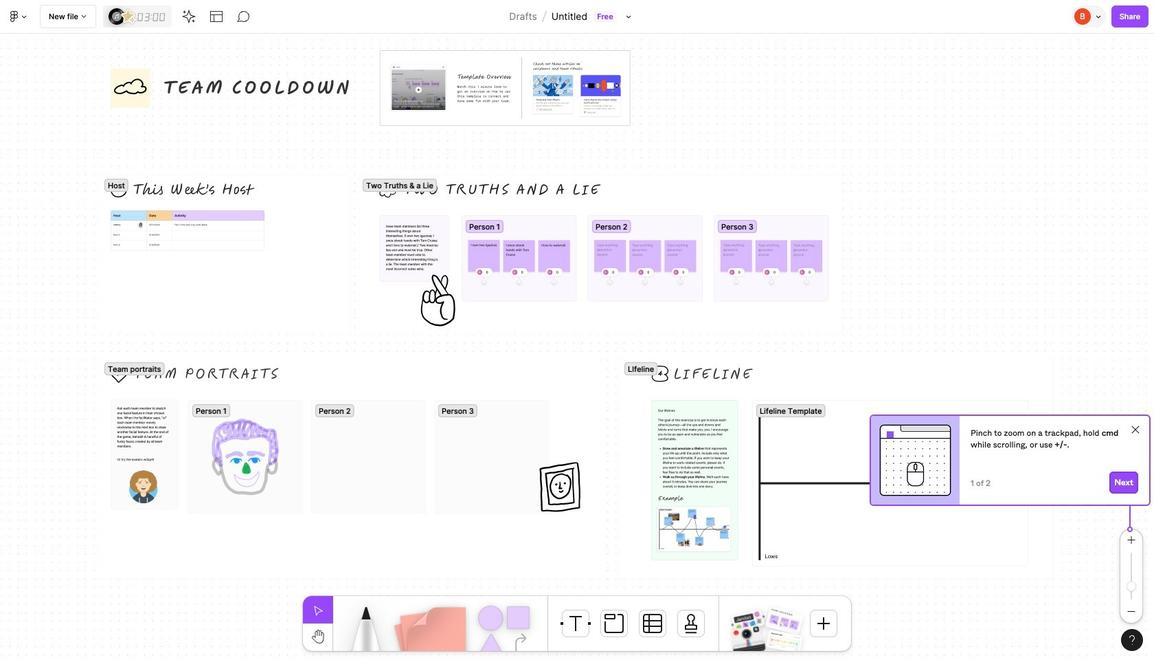 Task type: describe. For each thing, give the bounding box(es) containing it.
team cooldown image
[[766, 606, 804, 635]]

view comments image
[[237, 10, 251, 23]]

File name text field
[[551, 8, 589, 25]]

help image
[[1130, 635, 1136, 645]]

main toolbar region
[[0, 0, 1155, 34]]

multiplayer tools image
[[1094, 0, 1105, 33]]



Task type: vqa. For each thing, say whether or not it's contained in the screenshot.
file thumbnail
no



